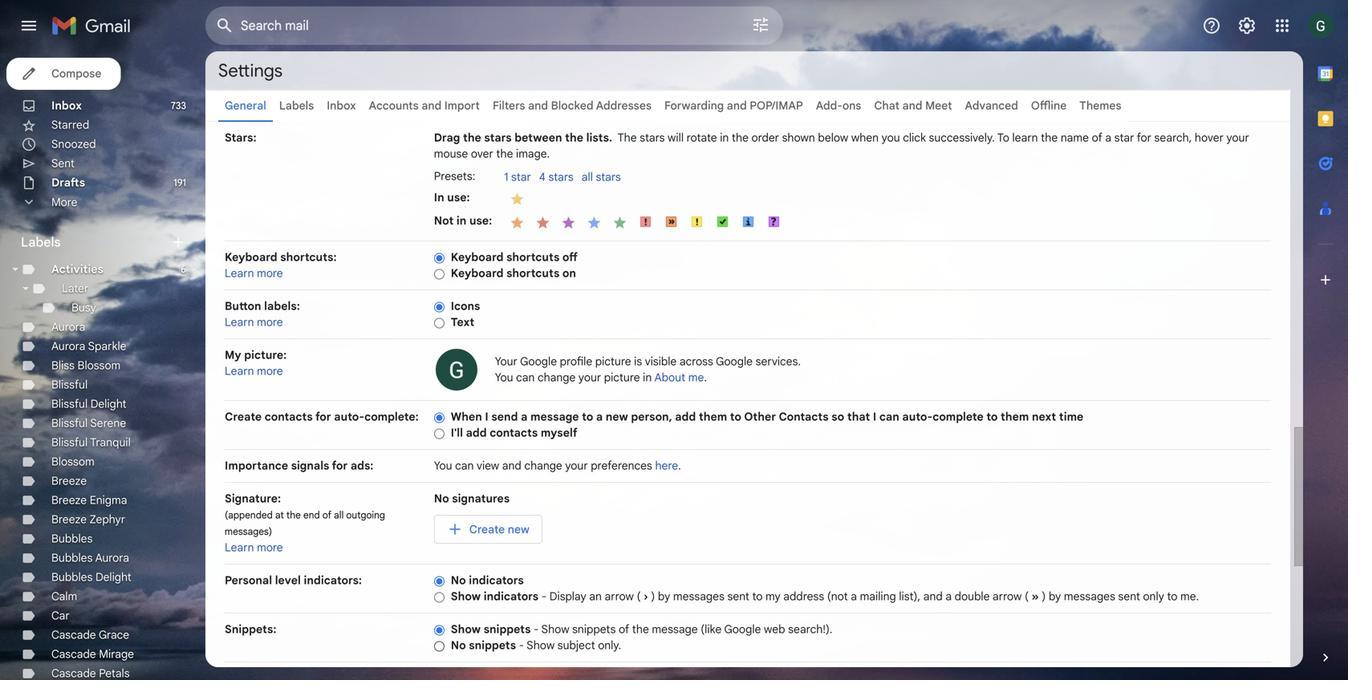 Task type: locate. For each thing, give the bounding box(es) containing it.
1 horizontal spatial star
[[1115, 131, 1135, 145]]

cascade down car
[[51, 629, 96, 643]]

auto- up ads:
[[334, 410, 365, 424]]

in right rotate
[[720, 131, 729, 145]]

1 horizontal spatial )
[[1042, 590, 1046, 604]]

stars right 4
[[549, 170, 574, 184]]

1 vertical spatial labels
[[21, 234, 61, 250]]

inbox inside labels navigation
[[51, 99, 82, 113]]

more inside signature: (appended at the end of all outgoing messages) learn more
[[257, 541, 283, 555]]

you can view and change your preferences here .
[[434, 459, 681, 473]]

labels inside tab list
[[279, 99, 314, 113]]

1 inbox from the left
[[51, 99, 82, 113]]

blocked
[[551, 99, 594, 113]]

2 breeze from the top
[[51, 494, 87, 508]]

filters
[[493, 99, 525, 113]]

0 horizontal spatial sent
[[728, 590, 750, 604]]

2 ( from the left
[[1025, 590, 1029, 604]]

more down labels:
[[257, 315, 283, 330]]

the
[[618, 131, 637, 145]]

change down myself
[[525, 459, 563, 473]]

indicators for show
[[484, 590, 539, 604]]

learn inside keyboard shortcuts: learn more
[[225, 267, 254, 281]]

picture image
[[434, 348, 479, 393]]

create
[[225, 410, 262, 424], [469, 523, 505, 537]]

0 horizontal spatial contacts
[[265, 410, 313, 424]]

gmail image
[[51, 10, 139, 42]]

0 horizontal spatial auto-
[[334, 410, 365, 424]]

chat
[[874, 99, 900, 113]]

0 vertical spatial all
[[582, 170, 593, 184]]

starred
[[51, 118, 89, 132]]

1 them from the left
[[699, 410, 727, 424]]

2 shortcuts from the top
[[507, 267, 560, 281]]

learn more link
[[225, 267, 283, 281], [225, 315, 283, 330], [225, 364, 283, 378], [225, 541, 283, 555]]

you down your
[[495, 371, 513, 385]]

over
[[471, 147, 494, 161]]

0 vertical spatial aurora
[[51, 320, 85, 334]]

a up the i'll add contacts myself
[[521, 410, 528, 424]]

indicators down create new
[[469, 574, 524, 588]]

in
[[434, 191, 444, 205]]

your
[[1227, 131, 1250, 145], [579, 371, 601, 385], [565, 459, 588, 473]]

0 vertical spatial create
[[225, 410, 262, 424]]

0 vertical spatial new
[[606, 410, 628, 424]]

change inside your google profile picture is visible across google services. you can change your picture in about me .
[[538, 371, 576, 385]]

0 horizontal spatial in
[[457, 214, 467, 228]]

breeze for breeze enigma
[[51, 494, 87, 508]]

snippets for show snippets of the message (like google web search!).
[[484, 623, 531, 637]]

create inside button
[[469, 523, 505, 537]]

1 vertical spatial breeze
[[51, 494, 87, 508]]

by right »
[[1049, 590, 1061, 604]]

the
[[463, 131, 481, 145], [565, 131, 584, 145], [732, 131, 749, 145], [1041, 131, 1058, 145], [496, 147, 513, 161], [286, 510, 301, 522], [632, 623, 649, 637]]

your down profile
[[579, 371, 601, 385]]

aurora for aurora link
[[51, 320, 85, 334]]

bubbles down breeze zephyr
[[51, 532, 93, 546]]

create for create new
[[469, 523, 505, 537]]

for left search,
[[1137, 131, 1152, 145]]

learn inside signature: (appended at the end of all outgoing messages) learn more
[[225, 541, 254, 555]]

1 horizontal spatial can
[[516, 371, 535, 385]]

0 horizontal spatial inbox
[[51, 99, 82, 113]]

0 horizontal spatial .
[[678, 459, 681, 473]]

inbox link up starred
[[51, 99, 82, 113]]

accounts
[[369, 99, 419, 113]]

by right ›
[[658, 590, 671, 604]]

more up labels:
[[257, 267, 283, 281]]

Keyboard shortcuts off radio
[[434, 252, 445, 264]]

them
[[699, 410, 727, 424], [1001, 410, 1029, 424]]

aurora
[[51, 320, 85, 334], [51, 340, 85, 354], [95, 551, 129, 566]]

support image
[[1203, 16, 1222, 35]]

2 sent from the left
[[1119, 590, 1141, 604]]

0 horizontal spatial )
[[651, 590, 655, 604]]

1 vertical spatial of
[[323, 510, 332, 522]]

create up importance
[[225, 410, 262, 424]]

learn
[[225, 267, 254, 281], [225, 315, 254, 330], [225, 364, 254, 378], [225, 541, 254, 555]]

create down 'signatures'
[[469, 523, 505, 537]]

1 horizontal spatial tab list
[[1304, 51, 1349, 623]]

busy
[[71, 301, 96, 315]]

1 vertical spatial blossom
[[51, 455, 94, 469]]

messages up (like on the bottom of page
[[673, 590, 725, 604]]

aurora link
[[51, 320, 85, 334]]

keyboard inside keyboard shortcuts: learn more
[[225, 250, 278, 265]]

contacts
[[779, 410, 829, 424]]

bliss blossom
[[51, 359, 121, 373]]

blissful
[[51, 378, 88, 392], [51, 397, 88, 411], [51, 417, 88, 431], [51, 436, 88, 450]]

you
[[495, 371, 513, 385], [434, 459, 452, 473]]

snippets right no snippets radio
[[469, 639, 516, 653]]

0 vertical spatial you
[[495, 371, 513, 385]]

1 vertical spatial can
[[880, 410, 900, 424]]

the left lists.
[[565, 131, 584, 145]]

filters and blocked addresses
[[493, 99, 652, 113]]

0 vertical spatial add
[[675, 410, 696, 424]]

aurora down 'busy' link
[[51, 320, 85, 334]]

indicators
[[469, 574, 524, 588], [484, 590, 539, 604]]

in inside your google profile picture is visible across google services. you can change your picture in about me .
[[643, 371, 652, 385]]

0 vertical spatial breeze
[[51, 474, 87, 488]]

cascade mirage
[[51, 648, 134, 662]]

(not
[[827, 590, 848, 604]]

settings image
[[1238, 16, 1257, 35]]

1 vertical spatial create
[[469, 523, 505, 537]]

of inside signature: (appended at the end of all outgoing messages) learn more
[[323, 510, 332, 522]]

only.
[[598, 639, 622, 653]]

1 learn from the top
[[225, 267, 254, 281]]

i left send on the left of the page
[[485, 410, 489, 424]]

- for display an arrow (
[[542, 590, 547, 604]]

3 breeze from the top
[[51, 513, 87, 527]]

cascade for cascade grace
[[51, 629, 96, 643]]

aurora sparkle link
[[51, 340, 126, 354]]

bubbles delight link
[[51, 571, 132, 585]]

cascade down cascade grace link
[[51, 648, 96, 662]]

of right end
[[323, 510, 332, 522]]

2 vertical spatial in
[[643, 371, 652, 385]]

Icons radio
[[434, 301, 445, 313]]

0 horizontal spatial create
[[225, 410, 262, 424]]

stars
[[484, 131, 512, 145], [640, 131, 665, 145], [549, 170, 574, 184], [596, 170, 621, 184]]

learn for my
[[225, 364, 254, 378]]

0 horizontal spatial tab list
[[206, 90, 1291, 122]]

them down me
[[699, 410, 727, 424]]

1 vertical spatial cascade
[[51, 648, 96, 662]]

blissful for blissful tranquil
[[51, 436, 88, 450]]

2 horizontal spatial -
[[542, 590, 547, 604]]

1 vertical spatial aurora
[[51, 340, 85, 354]]

for for create contacts for auto-complete:
[[316, 410, 331, 424]]

list),
[[899, 590, 921, 604]]

blossom up breeze link
[[51, 455, 94, 469]]

1 horizontal spatial inbox link
[[327, 99, 356, 113]]

activities
[[51, 262, 104, 277]]

0 vertical spatial cascade
[[51, 629, 96, 643]]

name
[[1061, 131, 1089, 145]]

keyboard
[[225, 250, 278, 265], [451, 250, 504, 265], [451, 267, 504, 281]]

bubbles for aurora
[[51, 551, 93, 566]]

and left import
[[422, 99, 442, 113]]

and left 'pop/imap'
[[727, 99, 747, 113]]

1 horizontal spatial in
[[643, 371, 652, 385]]

0 horizontal spatial of
[[323, 510, 332, 522]]

0 vertical spatial your
[[1227, 131, 1250, 145]]

1 vertical spatial star
[[511, 170, 531, 184]]

2 vertical spatial breeze
[[51, 513, 87, 527]]

i'll
[[451, 426, 463, 440]]

0 vertical spatial change
[[538, 371, 576, 385]]

0 horizontal spatial inbox link
[[51, 99, 82, 113]]

1 star link
[[504, 170, 539, 186]]

2 horizontal spatial for
[[1137, 131, 1152, 145]]

) right ›
[[651, 590, 655, 604]]

1 vertical spatial your
[[579, 371, 601, 385]]

learn inside button labels: learn more
[[225, 315, 254, 330]]

message left (like on the bottom of page
[[652, 623, 698, 637]]

learn for button
[[225, 315, 254, 330]]

search,
[[1155, 131, 1192, 145]]

0 horizontal spatial new
[[508, 523, 530, 537]]

1 messages from the left
[[673, 590, 725, 604]]

2 horizontal spatial in
[[720, 131, 729, 145]]

0 vertical spatial of
[[1092, 131, 1103, 145]]

learn more link down button
[[225, 315, 283, 330]]

2 vertical spatial of
[[619, 623, 630, 637]]

all left outgoing
[[334, 510, 344, 522]]

more inside my picture: learn more
[[257, 364, 283, 378]]

more down messages)
[[257, 541, 283, 555]]

a left double
[[946, 590, 952, 604]]

blissful for blissful serene
[[51, 417, 88, 431]]

0 vertical spatial indicators
[[469, 574, 524, 588]]

and for accounts
[[422, 99, 442, 113]]

0 horizontal spatial messages
[[673, 590, 725, 604]]

more for picture:
[[257, 364, 283, 378]]

order
[[752, 131, 779, 145]]

learn inside my picture: learn more
[[225, 364, 254, 378]]

4 learn from the top
[[225, 541, 254, 555]]

1 horizontal spatial create
[[469, 523, 505, 537]]

breeze up the bubbles link
[[51, 513, 87, 527]]

0 horizontal spatial arrow
[[605, 590, 634, 604]]

1 vertical spatial new
[[508, 523, 530, 537]]

drag the stars between the lists.
[[434, 131, 613, 145]]

1 auto- from the left
[[334, 410, 365, 424]]

drafts
[[51, 176, 85, 190]]

0 horizontal spatial star
[[511, 170, 531, 184]]

1 cascade from the top
[[51, 629, 96, 643]]

0 horizontal spatial you
[[434, 459, 452, 473]]

new left the person,
[[606, 410, 628, 424]]

0 vertical spatial labels
[[279, 99, 314, 113]]

0 horizontal spatial message
[[531, 410, 579, 424]]

learn
[[1013, 131, 1038, 145]]

0 horizontal spatial can
[[455, 459, 474, 473]]

no for no signatures
[[434, 492, 449, 506]]

a down themes link
[[1106, 131, 1112, 145]]

1 shortcuts from the top
[[507, 250, 560, 265]]

not
[[434, 214, 454, 228]]

tab list
[[1304, 51, 1349, 623], [206, 90, 1291, 122]]

messages)
[[225, 526, 272, 538]]

. right preferences
[[678, 459, 681, 473]]

stars:
[[225, 131, 257, 145]]

1 vertical spatial picture
[[604, 371, 640, 385]]

below
[[818, 131, 849, 145]]

your down myself
[[565, 459, 588, 473]]

1 vertical spatial bubbles
[[51, 551, 93, 566]]

0 vertical spatial star
[[1115, 131, 1135, 145]]

of up only.
[[619, 623, 630, 637]]

here
[[655, 459, 678, 473]]

sent
[[728, 590, 750, 604], [1119, 590, 1141, 604]]

subject
[[558, 639, 595, 653]]

1 learn more link from the top
[[225, 267, 283, 281]]

4 more from the top
[[257, 541, 283, 555]]

delight down the bubbles aurora
[[96, 571, 132, 585]]

When I send a message to a new person, add them to Other Contacts so that I can auto-complete to them next time radio
[[434, 412, 445, 424]]

contacts down send on the left of the page
[[490, 426, 538, 440]]

snippets:
[[225, 623, 277, 637]]

message
[[531, 410, 579, 424], [652, 623, 698, 637]]

2 cascade from the top
[[51, 648, 96, 662]]

) right »
[[1042, 590, 1046, 604]]

inbox link right labels link
[[327, 99, 356, 113]]

No snippets radio
[[434, 641, 445, 653]]

message up myself
[[531, 410, 579, 424]]

a inside the stars will rotate in the order shown below when you click successively. to learn the name of a star for search, hover your mouse over the image.
[[1106, 131, 1112, 145]]

for inside the stars will rotate in the order shown below when you click successively. to learn the name of a star for search, hover your mouse over the image.
[[1137, 131, 1152, 145]]

1 blissful from the top
[[51, 378, 88, 392]]

them left next
[[1001, 410, 1029, 424]]

learn down button
[[225, 315, 254, 330]]

0 vertical spatial delight
[[91, 397, 127, 411]]

blissful down blissful delight
[[51, 417, 88, 431]]

1 horizontal spatial sent
[[1119, 590, 1141, 604]]

google right across
[[716, 355, 753, 369]]

2 more from the top
[[257, 315, 283, 330]]

1 by from the left
[[658, 590, 671, 604]]

2 vertical spatial no
[[451, 639, 466, 653]]

None search field
[[206, 6, 783, 45]]

( left »
[[1025, 590, 1029, 604]]

and right chat
[[903, 99, 923, 113]]

bliss
[[51, 359, 75, 373]]

visible
[[645, 355, 677, 369]]

no right no indicators option
[[451, 574, 466, 588]]

labels link
[[279, 99, 314, 113]]

labels inside navigation
[[21, 234, 61, 250]]

arrow left »
[[993, 590, 1022, 604]]

0 horizontal spatial by
[[658, 590, 671, 604]]

no right no snippets radio
[[451, 639, 466, 653]]

2 vertical spatial for
[[332, 459, 348, 473]]

2 bubbles from the top
[[51, 551, 93, 566]]

star down themes link
[[1115, 131, 1135, 145]]

chat and meet link
[[874, 99, 952, 113]]

can down your
[[516, 371, 535, 385]]

2 blissful from the top
[[51, 397, 88, 411]]

create contacts for auto-complete:
[[225, 410, 419, 424]]

0 horizontal spatial labels
[[21, 234, 61, 250]]

and for chat
[[903, 99, 923, 113]]

more inside keyboard shortcuts: learn more
[[257, 267, 283, 281]]

snoozed link
[[51, 137, 96, 151]]

show up no snippets - show subject only.
[[542, 623, 570, 637]]

1 horizontal spatial (
[[1025, 590, 1029, 604]]

0 horizontal spatial -
[[519, 639, 524, 653]]

0 vertical spatial for
[[1137, 131, 1152, 145]]

sent left my
[[728, 590, 750, 604]]

2 learn more link from the top
[[225, 315, 283, 330]]

shortcuts down keyboard shortcuts off on the left
[[507, 267, 560, 281]]

1 inbox link from the left
[[51, 99, 82, 113]]

serene
[[90, 417, 126, 431]]

1 horizontal spatial auto-
[[903, 410, 933, 424]]

new down 'signatures'
[[508, 523, 530, 537]]

3 learn more link from the top
[[225, 364, 283, 378]]

profile
[[560, 355, 593, 369]]

when
[[852, 131, 879, 145]]

bliss blossom link
[[51, 359, 121, 373]]

of for signature: (appended at the end of all outgoing messages) learn more
[[323, 510, 332, 522]]

1 more from the top
[[257, 267, 283, 281]]

1 horizontal spatial i
[[873, 410, 877, 424]]

learn more link for my
[[225, 364, 283, 378]]

auto- right that
[[903, 410, 933, 424]]

blissful down blissful link
[[51, 397, 88, 411]]

to right complete in the bottom right of the page
[[987, 410, 998, 424]]

labels up activities
[[21, 234, 61, 250]]

0 horizontal spatial all
[[334, 510, 344, 522]]

1 horizontal spatial -
[[534, 623, 539, 637]]

1 horizontal spatial you
[[495, 371, 513, 385]]

and right filters on the left top of page
[[528, 99, 548, 113]]

2 vertical spatial bubbles
[[51, 571, 93, 585]]

delight
[[91, 397, 127, 411], [96, 571, 132, 585]]

breeze down blossom link
[[51, 474, 87, 488]]

i'll add contacts myself
[[451, 426, 578, 440]]

1 horizontal spatial new
[[606, 410, 628, 424]]

1 horizontal spatial contacts
[[490, 426, 538, 440]]

keyboard up button
[[225, 250, 278, 265]]

change
[[538, 371, 576, 385], [525, 459, 563, 473]]

0 vertical spatial bubbles
[[51, 532, 93, 546]]

3 learn from the top
[[225, 364, 254, 378]]

Text radio
[[434, 317, 445, 329]]

aurora down aurora link
[[51, 340, 85, 354]]

2 horizontal spatial can
[[880, 410, 900, 424]]

labels for labels link
[[279, 99, 314, 113]]

sent left only
[[1119, 590, 1141, 604]]

3 bubbles from the top
[[51, 571, 93, 585]]

general link
[[225, 99, 266, 113]]

all down lists.
[[582, 170, 593, 184]]

1 vertical spatial indicators
[[484, 590, 539, 604]]

4 blissful from the top
[[51, 436, 88, 450]]

can
[[516, 371, 535, 385], [880, 410, 900, 424], [455, 459, 474, 473]]

. down across
[[704, 371, 707, 385]]

in right not
[[457, 214, 467, 228]]

1 vertical spatial for
[[316, 410, 331, 424]]

for up signals
[[316, 410, 331, 424]]

picture:
[[244, 348, 287, 362]]

2 learn from the top
[[225, 315, 254, 330]]

0 vertical spatial .
[[704, 371, 707, 385]]

1 breeze from the top
[[51, 474, 87, 488]]

0 horizontal spatial them
[[699, 410, 727, 424]]

signatures
[[452, 492, 510, 506]]

No indicators radio
[[434, 576, 445, 588]]

offline link
[[1031, 99, 1067, 113]]

3 more from the top
[[257, 364, 283, 378]]

shortcuts up keyboard shortcuts on
[[507, 250, 560, 265]]

1 vertical spatial no
[[451, 574, 466, 588]]

1 horizontal spatial arrow
[[993, 590, 1022, 604]]

show right the show indicators radio
[[451, 590, 481, 604]]

keyboard right keyboard shortcuts off option
[[451, 250, 504, 265]]

address
[[784, 590, 825, 604]]

1 vertical spatial shortcuts
[[507, 267, 560, 281]]

snippets up only.
[[572, 623, 616, 637]]

1 star 4 stars all stars
[[504, 170, 621, 184]]

advanced link
[[965, 99, 1019, 113]]

4 learn more link from the top
[[225, 541, 283, 555]]

2 horizontal spatial of
[[1092, 131, 1103, 145]]

1 horizontal spatial of
[[619, 623, 630, 637]]

preferences
[[591, 459, 653, 473]]

cascade grace link
[[51, 629, 129, 643]]

for left ads:
[[332, 459, 348, 473]]

2 vertical spatial -
[[519, 639, 524, 653]]

breeze link
[[51, 474, 87, 488]]

change down profile
[[538, 371, 576, 385]]

0 vertical spatial no
[[434, 492, 449, 506]]

add right the person,
[[675, 410, 696, 424]]

keyboard for keyboard shortcuts: learn more
[[225, 250, 278, 265]]

)
[[651, 590, 655, 604], [1042, 590, 1046, 604]]

about
[[655, 371, 686, 385]]

-
[[542, 590, 547, 604], [534, 623, 539, 637], [519, 639, 524, 653]]

3 blissful from the top
[[51, 417, 88, 431]]

can left view
[[455, 459, 474, 473]]

more down picture:
[[257, 364, 283, 378]]

google
[[520, 355, 557, 369], [716, 355, 753, 369], [724, 623, 761, 637]]

1 vertical spatial delight
[[96, 571, 132, 585]]

labels right general
[[279, 99, 314, 113]]

more inside button labels: learn more
[[257, 315, 283, 330]]

and for filters
[[528, 99, 548, 113]]

stars left will
[[640, 131, 665, 145]]

- left "display"
[[542, 590, 547, 604]]

a left the person,
[[596, 410, 603, 424]]

the inside signature: (appended at the end of all outgoing messages) learn more
[[286, 510, 301, 522]]

person,
[[631, 410, 672, 424]]

bubbles down the bubbles link
[[51, 551, 93, 566]]

indicators down no indicators
[[484, 590, 539, 604]]

new
[[606, 410, 628, 424], [508, 523, 530, 537]]



Task type: vqa. For each thing, say whether or not it's contained in the screenshot.
2nd fantastic from the right
no



Task type: describe. For each thing, give the bounding box(es) containing it.
2 vertical spatial your
[[565, 459, 588, 473]]

1 vertical spatial change
[[525, 459, 563, 473]]

2 by from the left
[[1049, 590, 1061, 604]]

your inside your google profile picture is visible across google services. you can change your picture in about me .
[[579, 371, 601, 385]]

. inside your google profile picture is visible across google services. you can change your picture in about me .
[[704, 371, 707, 385]]

1 vertical spatial use:
[[470, 214, 492, 228]]

and for forwarding
[[727, 99, 747, 113]]

1 ) from the left
[[651, 590, 655, 604]]

more for shortcuts:
[[257, 267, 283, 281]]

keyboard shortcuts off
[[451, 250, 578, 265]]

Show snippets radio
[[434, 625, 445, 637]]

import
[[445, 99, 480, 113]]

1 ( from the left
[[637, 590, 641, 604]]

aurora for aurora sparkle
[[51, 340, 85, 354]]

breeze for breeze link
[[51, 474, 87, 488]]

blissful delight link
[[51, 397, 127, 411]]

to down profile
[[582, 410, 593, 424]]

1 arrow from the left
[[605, 590, 634, 604]]

Search mail text field
[[241, 18, 706, 34]]

themes link
[[1080, 99, 1122, 113]]

learn more link for button
[[225, 315, 283, 330]]

your inside the stars will rotate in the order shown below when you click successively. to learn the name of a star for search, hover your mouse over the image.
[[1227, 131, 1250, 145]]

the right "learn"
[[1041, 131, 1058, 145]]

more for labels:
[[257, 315, 283, 330]]

- for show snippets of the message (like google web search!).
[[534, 623, 539, 637]]

for for importance signals for ads:
[[332, 459, 348, 473]]

keyboard shortcuts: learn more
[[225, 250, 337, 281]]

star inside the stars will rotate in the order shown below when you click successively. to learn the name of a star for search, hover your mouse over the image.
[[1115, 131, 1135, 145]]

1 vertical spatial in
[[457, 214, 467, 228]]

starred link
[[51, 118, 89, 132]]

shortcuts for on
[[507, 267, 560, 281]]

2 inbox link from the left
[[327, 99, 356, 113]]

no for no indicators
[[451, 574, 466, 588]]

offline
[[1031, 99, 1067, 113]]

your
[[495, 355, 518, 369]]

1 vertical spatial contacts
[[490, 426, 538, 440]]

tab list containing general
[[206, 90, 1291, 122]]

1 vertical spatial add
[[466, 426, 487, 440]]

ads:
[[351, 459, 374, 473]]

bubbles aurora
[[51, 551, 129, 566]]

4 stars link
[[539, 170, 582, 186]]

2 inbox from the left
[[327, 99, 356, 113]]

indicators for no
[[469, 574, 524, 588]]

Keyboard shortcuts on radio
[[434, 268, 445, 280]]

6
[[181, 264, 186, 276]]

you
[[882, 131, 900, 145]]

car link
[[51, 609, 70, 623]]

1 vertical spatial you
[[434, 459, 452, 473]]

view
[[477, 459, 499, 473]]

to left me.
[[1168, 590, 1178, 604]]

mouse
[[434, 147, 468, 161]]

the down ›
[[632, 623, 649, 637]]

the left order
[[732, 131, 749, 145]]

breeze for breeze zephyr
[[51, 513, 87, 527]]

forwarding and pop/imap
[[665, 99, 803, 113]]

the right over
[[496, 147, 513, 161]]

myself
[[541, 426, 578, 440]]

stars inside the stars will rotate in the order shown below when you click successively. to learn the name of a star for search, hover your mouse over the image.
[[640, 131, 665, 145]]

blissful for blissful delight
[[51, 397, 88, 411]]

733
[[171, 100, 186, 112]]

icons
[[451, 299, 480, 313]]

will
[[668, 131, 684, 145]]

me
[[689, 371, 704, 385]]

add-ons link
[[816, 99, 862, 113]]

activities link
[[51, 262, 104, 277]]

later link
[[62, 282, 89, 296]]

other
[[744, 410, 776, 424]]

signature: (appended at the end of all outgoing messages) learn more
[[225, 492, 385, 555]]

show left subject
[[527, 639, 555, 653]]

to left 'other'
[[730, 410, 742, 424]]

all stars link
[[582, 170, 629, 186]]

no indicators
[[451, 574, 524, 588]]

I'll add contacts myself radio
[[434, 428, 445, 440]]

stars up over
[[484, 131, 512, 145]]

bubbles link
[[51, 532, 93, 546]]

bubbles for delight
[[51, 571, 93, 585]]

to left my
[[753, 590, 763, 604]]

zephyr
[[90, 513, 125, 527]]

2 i from the left
[[873, 410, 877, 424]]

keyboard shortcuts on
[[451, 267, 576, 281]]

blossom link
[[51, 455, 94, 469]]

search mail image
[[210, 11, 239, 40]]

2 ) from the left
[[1042, 590, 1046, 604]]

2 auto- from the left
[[903, 410, 933, 424]]

1 horizontal spatial all
[[582, 170, 593, 184]]

1 vertical spatial .
[[678, 459, 681, 473]]

lists.
[[586, 131, 613, 145]]

busy link
[[71, 301, 96, 315]]

Show indicators radio
[[434, 592, 445, 604]]

is
[[634, 355, 642, 369]]

labels:
[[264, 299, 300, 313]]

text
[[451, 315, 475, 330]]

delight for blissful delight
[[91, 397, 127, 411]]

forwarding and pop/imap link
[[665, 99, 803, 113]]

2 them from the left
[[1001, 410, 1029, 424]]

4
[[539, 170, 546, 184]]

main menu image
[[19, 16, 39, 35]]

off
[[563, 250, 578, 265]]

labels heading
[[21, 234, 170, 250]]

indicators:
[[304, 574, 362, 588]]

advanced search options image
[[745, 9, 777, 41]]

button labels: learn more
[[225, 299, 300, 330]]

show right the show snippets radio in the bottom left of the page
[[451, 623, 481, 637]]

sent
[[51, 157, 75, 171]]

shortcuts for off
[[507, 250, 560, 265]]

learn more link for keyboard
[[225, 267, 283, 281]]

show indicators - display an arrow ( › ) by messages sent to my address (not a mailing list), and a double arrow ( » ) by messages sent only to me.
[[451, 590, 1199, 604]]

breeze enigma link
[[51, 494, 127, 508]]

in inside the stars will rotate in the order shown below when you click successively. to learn the name of a star for search, hover your mouse over the image.
[[720, 131, 729, 145]]

more button
[[0, 193, 193, 212]]

of for show snippets - show snippets of the message (like google web search!).
[[619, 623, 630, 637]]

1 i from the left
[[485, 410, 489, 424]]

stars down lists.
[[596, 170, 621, 184]]

you inside your google profile picture is visible across google services. you can change your picture in about me .
[[495, 371, 513, 385]]

about me link
[[655, 371, 704, 385]]

compose button
[[6, 58, 121, 90]]

an
[[589, 590, 602, 604]]

forwarding
[[665, 99, 724, 113]]

create for create contacts for auto-complete:
[[225, 410, 262, 424]]

0 vertical spatial picture
[[595, 355, 631, 369]]

all inside signature: (appended at the end of all outgoing messages) learn more
[[334, 510, 344, 522]]

the up over
[[463, 131, 481, 145]]

0 vertical spatial use:
[[447, 191, 470, 205]]

personal
[[225, 574, 272, 588]]

and right view
[[502, 459, 522, 473]]

keyboard for keyboard shortcuts on
[[451, 267, 504, 281]]

addresses
[[596, 99, 652, 113]]

blissful serene link
[[51, 417, 126, 431]]

drafts link
[[51, 176, 85, 190]]

settings
[[218, 59, 283, 82]]

blissful serene
[[51, 417, 126, 431]]

2 vertical spatial aurora
[[95, 551, 129, 566]]

of inside the stars will rotate in the order shown below when you click successively. to learn the name of a star for search, hover your mouse over the image.
[[1092, 131, 1103, 145]]

snippets for show subject only.
[[469, 639, 516, 653]]

1 horizontal spatial message
[[652, 623, 698, 637]]

blissful for blissful link
[[51, 378, 88, 392]]

no signatures
[[434, 492, 510, 506]]

click
[[903, 131, 926, 145]]

labels for labels heading
[[21, 234, 61, 250]]

cascade for cascade mirage
[[51, 648, 96, 662]]

not in use:
[[434, 214, 492, 228]]

search!).
[[788, 623, 833, 637]]

the stars will rotate in the order shown below when you click successively. to learn the name of a star for search, hover your mouse over the image.
[[434, 131, 1250, 161]]

google right (like on the bottom of page
[[724, 623, 761, 637]]

my
[[766, 590, 781, 604]]

1 horizontal spatial add
[[675, 410, 696, 424]]

google right your
[[520, 355, 557, 369]]

outgoing
[[346, 510, 385, 522]]

- for show subject only.
[[519, 639, 524, 653]]

and right list),
[[924, 590, 943, 604]]

2 messages from the left
[[1064, 590, 1116, 604]]

0 vertical spatial contacts
[[265, 410, 313, 424]]

1 sent from the left
[[728, 590, 750, 604]]

create new
[[469, 523, 530, 537]]

a right (not
[[851, 590, 857, 604]]

new inside button
[[508, 523, 530, 537]]

delight for bubbles delight
[[96, 571, 132, 585]]

1 bubbles from the top
[[51, 532, 93, 546]]

sent link
[[51, 157, 75, 171]]

learn for keyboard
[[225, 267, 254, 281]]

send
[[492, 410, 518, 424]]

keyboard for keyboard shortcuts off
[[451, 250, 504, 265]]

shown
[[782, 131, 815, 145]]

0 vertical spatial message
[[531, 410, 579, 424]]

0 vertical spatial blossom
[[78, 359, 121, 373]]

car
[[51, 609, 70, 623]]

complete
[[933, 410, 984, 424]]

when
[[451, 410, 482, 424]]

bubbles aurora link
[[51, 551, 129, 566]]

2 arrow from the left
[[993, 590, 1022, 604]]

mailing
[[860, 590, 896, 604]]

accounts and import link
[[369, 99, 480, 113]]

1
[[504, 170, 509, 184]]

across
[[680, 355, 713, 369]]

signature:
[[225, 492, 281, 506]]

labels navigation
[[0, 51, 206, 681]]

can inside your google profile picture is visible across google services. you can change your picture in about me .
[[516, 371, 535, 385]]



